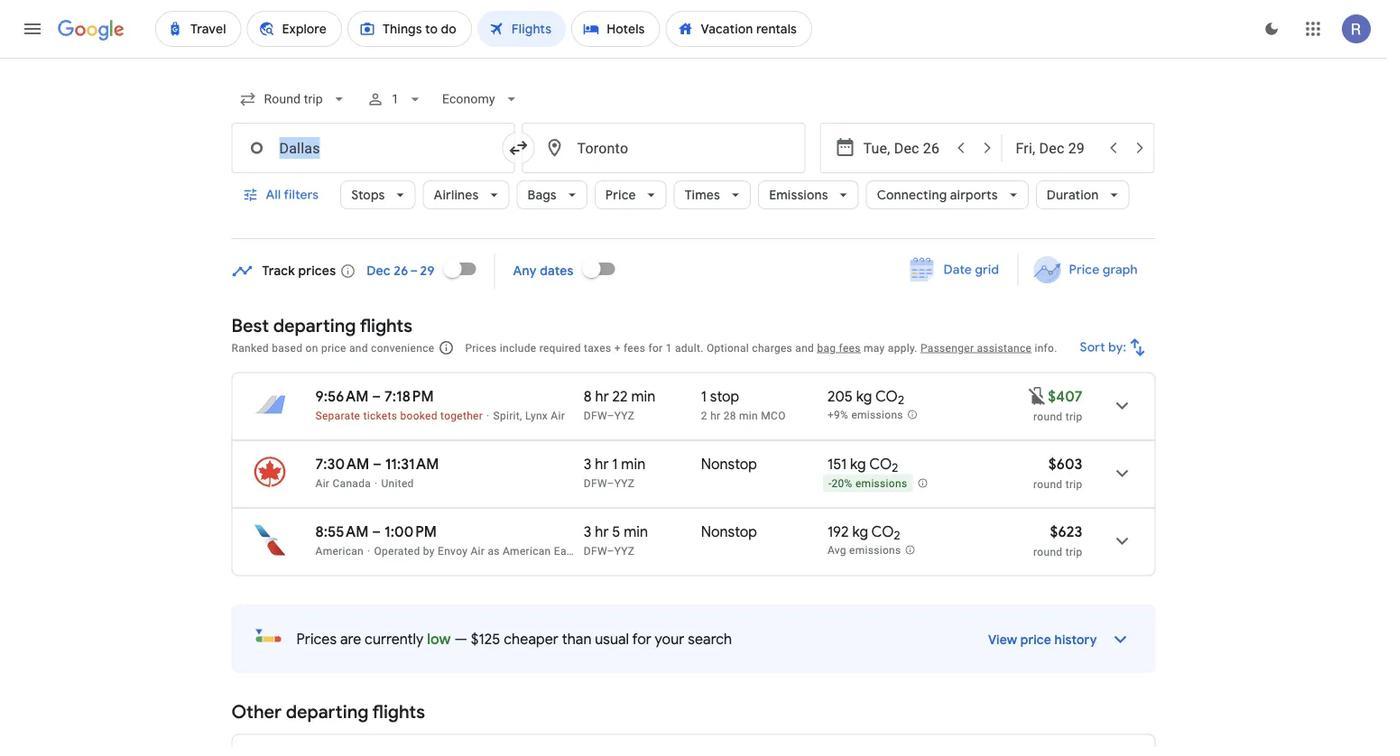 Task type: locate. For each thing, give the bounding box(es) containing it.
air right lynx
[[551, 409, 565, 422]]

emissions down 151 kg co 2
[[856, 478, 908, 490]]

– up united
[[373, 455, 382, 473]]

1 3 from the top
[[584, 455, 592, 473]]

price left graph
[[1069, 262, 1100, 278]]

– inside 3 hr 5 min dfw – yyz
[[607, 545, 614, 557]]

hr for 3 hr 5 min
[[595, 523, 609, 541]]

1 vertical spatial price
[[1021, 632, 1052, 649]]

1 nonstop flight. element from the top
[[701, 455, 757, 476]]

1 vertical spatial trip
[[1066, 478, 1083, 491]]

0 horizontal spatial prices
[[297, 630, 337, 649]]

hr inside 8 hr 22 min dfw – yyz
[[595, 387, 609, 406]]

none search field containing all filters
[[232, 78, 1156, 239]]

and left bag
[[796, 342, 814, 354]]

-
[[829, 478, 832, 490]]

0 vertical spatial prices
[[465, 342, 497, 354]]

operated
[[374, 545, 420, 557]]

1 horizontal spatial fees
[[839, 342, 861, 354]]

dfw for 8 hr 22 min
[[584, 409, 607, 422]]

205
[[828, 387, 853, 406]]

departing up on
[[273, 314, 356, 337]]

flights for other departing flights
[[372, 701, 425, 724]]

min right 22
[[631, 387, 656, 406]]

min right 5
[[624, 523, 648, 541]]

hr inside 3 hr 5 min dfw – yyz
[[595, 523, 609, 541]]

—
[[454, 630, 468, 649]]

None search field
[[232, 78, 1156, 239]]

– up operated
[[372, 523, 381, 541]]

main content
[[232, 247, 1156, 747]]

departing
[[273, 314, 356, 337], [286, 701, 369, 724]]

price right on
[[321, 342, 346, 354]]

2 vertical spatial co
[[872, 523, 894, 541]]

co
[[876, 387, 898, 406], [869, 455, 892, 473], [872, 523, 894, 541]]

2 3 from the top
[[584, 523, 592, 541]]

trip for $623
[[1066, 546, 1083, 558]]

hr inside 1 stop 2 hr 28 min mco
[[711, 409, 721, 422]]

0 horizontal spatial american
[[316, 545, 364, 557]]

0 vertical spatial nonstop
[[701, 455, 757, 473]]

trip down the 603 us dollars text box
[[1066, 478, 1083, 491]]

Arrival time: 1:00 PM. text field
[[385, 523, 437, 541]]

co up avg emissions
[[872, 523, 894, 541]]

3 trip from the top
[[1066, 546, 1083, 558]]

1 horizontal spatial and
[[796, 342, 814, 354]]

min down 8 hr 22 min dfw – yyz on the left bottom of the page
[[621, 455, 646, 473]]

flight details. leaves dallas/fort worth international airport at 7:30 am on tuesday, december 26 and arrives at toronto pearson international airport at 11:31 am on tuesday, december 26. image
[[1101, 452, 1144, 495]]

2 inside 1 stop 2 hr 28 min mco
[[701, 409, 708, 422]]

1 vertical spatial price
[[1069, 262, 1100, 278]]

2 up +9% emissions
[[898, 393, 905, 408]]

fees
[[624, 342, 646, 354], [839, 342, 861, 354]]

round for $603
[[1034, 478, 1063, 491]]

search
[[688, 630, 732, 649]]

sort
[[1080, 339, 1106, 356]]

prices
[[465, 342, 497, 354], [297, 630, 337, 649]]

2 vertical spatial yyz
[[614, 545, 635, 557]]

2 up avg emissions
[[894, 528, 901, 544]]

2 trip from the top
[[1066, 478, 1083, 491]]

3 round from the top
[[1034, 546, 1063, 558]]

3 inside '3 hr 1 min dfw – yyz'
[[584, 455, 592, 473]]

0 vertical spatial emissions
[[852, 409, 903, 422]]

date grid button
[[897, 254, 1014, 286]]

hr left 28
[[711, 409, 721, 422]]

co inside 205 kg co 2
[[876, 387, 898, 406]]

26 – 29
[[394, 263, 435, 279]]

prices for prices include required taxes + fees for 1 adult. optional charges and bag fees may apply. passenger assistance
[[465, 342, 497, 354]]

times
[[685, 187, 721, 203]]

round trip
[[1034, 410, 1083, 423]]

usual
[[595, 630, 629, 649]]

1 yyz from the top
[[614, 409, 635, 422]]

min inside '3 hr 1 min dfw – yyz'
[[621, 455, 646, 473]]

may
[[864, 342, 885, 354]]

dfw down total duration 3 hr 1 min. element
[[584, 477, 607, 490]]

1 vertical spatial 3
[[584, 523, 592, 541]]

8 hr 22 min dfw – yyz
[[584, 387, 656, 422]]

– down total duration 3 hr 1 min. element
[[607, 477, 614, 490]]

hr
[[595, 387, 609, 406], [711, 409, 721, 422], [595, 455, 609, 473], [595, 523, 609, 541]]

learn more about ranking image
[[438, 340, 454, 356]]

0 horizontal spatial price
[[606, 187, 636, 203]]

prices are currently low — $125 cheaper than usual for your search
[[297, 630, 732, 649]]

1 vertical spatial departing
[[286, 701, 369, 724]]

2 round from the top
[[1034, 478, 1063, 491]]

nonstop for 3 hr 5 min
[[701, 523, 757, 541]]

stops
[[351, 187, 385, 203]]

co up -20% emissions
[[869, 455, 892, 473]]

1 nonstop from the top
[[701, 455, 757, 473]]

dates
[[540, 263, 574, 279]]

for
[[649, 342, 663, 354], [632, 630, 652, 649]]

as
[[488, 545, 500, 557]]

2 up -20% emissions
[[892, 461, 898, 476]]

$623 round trip
[[1034, 523, 1083, 558]]

2 vertical spatial kg
[[853, 523, 869, 541]]

price inside price popup button
[[606, 187, 636, 203]]

all filters button
[[232, 173, 333, 217]]

prices left are
[[297, 630, 337, 649]]

find the best price region
[[232, 247, 1156, 301]]

min inside 8 hr 22 min dfw – yyz
[[631, 387, 656, 406]]

main content containing best departing flights
[[232, 247, 1156, 747]]

trip down "$623" text field
[[1066, 546, 1083, 558]]

kg right 151
[[850, 455, 866, 473]]

emissions
[[852, 409, 903, 422], [856, 478, 908, 490], [850, 545, 901, 557]]

leaves dallas/fort worth international airport at 7:30 am on tuesday, december 26 and arrives at toronto pearson international airport at 11:31 am on tuesday, december 26. element
[[316, 455, 439, 473]]

operated by envoy air as american eagle
[[374, 545, 582, 557]]

$603
[[1049, 455, 1083, 473]]

air
[[551, 409, 565, 422], [316, 477, 330, 490], [471, 545, 485, 557]]

view price history image
[[1099, 618, 1142, 661]]

3 left 5
[[584, 523, 592, 541]]

round inside $603 round trip
[[1034, 478, 1063, 491]]

graph
[[1103, 262, 1138, 278]]

trip for $603
[[1066, 478, 1083, 491]]

1 horizontal spatial price
[[1069, 262, 1100, 278]]

yyz down 22
[[614, 409, 635, 422]]

your
[[655, 630, 685, 649]]

for left 'your'
[[632, 630, 652, 649]]

united
[[381, 477, 414, 490]]

price graph button
[[1022, 254, 1152, 286]]

192 kg co 2
[[828, 523, 901, 544]]

round down the 603 us dollars text box
[[1034, 478, 1063, 491]]

0 vertical spatial flights
[[360, 314, 413, 337]]

3 dfw from the top
[[584, 545, 607, 557]]

None text field
[[232, 123, 515, 173], [522, 123, 806, 173], [232, 123, 515, 173], [522, 123, 806, 173]]

0 vertical spatial air
[[551, 409, 565, 422]]

None field
[[232, 83, 355, 116], [435, 83, 528, 116], [232, 83, 355, 116], [435, 83, 528, 116]]

emissions button
[[758, 173, 859, 217]]

on
[[306, 342, 318, 354]]

optional
[[707, 342, 749, 354]]

emissions down 205 kg co 2
[[852, 409, 903, 422]]

and
[[349, 342, 368, 354], [796, 342, 814, 354]]

Return text field
[[1016, 124, 1099, 172]]

kg inside 205 kg co 2
[[856, 387, 872, 406]]

8:55 am – 1:00 pm
[[316, 523, 437, 541]]

track
[[262, 263, 295, 279]]

bags button
[[517, 173, 588, 217]]

airlines button
[[423, 173, 510, 217]]

0 vertical spatial round
[[1034, 410, 1063, 423]]

airports
[[950, 187, 998, 203]]

leaves dallas/fort worth international airport at 8:55 am on tuesday, december 26 and arrives at toronto pearson international airport at 1:00 pm on tuesday, december 26. element
[[316, 523, 437, 541]]

0 horizontal spatial price
[[321, 342, 346, 354]]

2 yyz from the top
[[614, 477, 635, 490]]

and down best departing flights
[[349, 342, 368, 354]]

min right 28
[[739, 409, 758, 422]]

prices right learn more about ranking image
[[465, 342, 497, 354]]

fees right the + on the top left of page
[[624, 342, 646, 354]]

emissions down 192 kg co 2
[[850, 545, 901, 557]]

hr down 8 hr 22 min dfw – yyz on the left bottom of the page
[[595, 455, 609, 473]]

dfw inside '3 hr 1 min dfw – yyz'
[[584, 477, 607, 490]]

–
[[372, 387, 381, 406], [607, 409, 614, 422], [373, 455, 382, 473], [607, 477, 614, 490], [372, 523, 381, 541], [607, 545, 614, 557]]

trip down $407
[[1066, 410, 1083, 423]]

loading results progress bar
[[0, 58, 1388, 61]]

total duration 8 hr 22 min. element
[[584, 387, 701, 408]]

kg inside 151 kg co 2
[[850, 455, 866, 473]]

date
[[944, 262, 972, 278]]

1 vertical spatial kg
[[850, 455, 866, 473]]

departing right other
[[286, 701, 369, 724]]

air down 7:30 am
[[316, 477, 330, 490]]

total duration 3 hr 5 min. element
[[584, 523, 701, 544]]

– down 22
[[607, 409, 614, 422]]

1 vertical spatial prices
[[297, 630, 337, 649]]

nonstop flight. element
[[701, 455, 757, 476], [701, 523, 757, 544]]

dfw down 8
[[584, 409, 607, 422]]

flight details. leaves dallas/fort worth international airport at 9:56 am on tuesday, december 26 and arrives at toronto pearson international airport at 7:18 pm on tuesday, december 26. image
[[1101, 384, 1144, 427]]

3 inside 3 hr 5 min dfw – yyz
[[584, 523, 592, 541]]

1 vertical spatial flights
[[372, 701, 425, 724]]

bag
[[817, 342, 836, 354]]

kg up +9% emissions
[[856, 387, 872, 406]]

than
[[562, 630, 592, 649]]

1 dfw from the top
[[584, 409, 607, 422]]

2 vertical spatial dfw
[[584, 545, 607, 557]]

0 vertical spatial 3
[[584, 455, 592, 473]]

3 yyz from the top
[[614, 545, 635, 557]]

– down 5
[[607, 545, 614, 557]]

price right bags popup button
[[606, 187, 636, 203]]

0 vertical spatial departing
[[273, 314, 356, 337]]

Departure time: 9:56 AM. text field
[[316, 387, 369, 406]]

nonstop
[[701, 455, 757, 473], [701, 523, 757, 541]]

price inside price graph button
[[1069, 262, 1100, 278]]

3 down 8 hr 22 min dfw – yyz on the left bottom of the page
[[584, 455, 592, 473]]

departing for other
[[286, 701, 369, 724]]

yyz down 5
[[614, 545, 635, 557]]

2 inside 192 kg co 2
[[894, 528, 901, 544]]

2 dfw from the top
[[584, 477, 607, 490]]

price for price
[[606, 187, 636, 203]]

air left as
[[471, 545, 485, 557]]

co for 192
[[872, 523, 894, 541]]

2 vertical spatial round
[[1034, 546, 1063, 558]]

9:56 am – 7:18 pm
[[316, 387, 434, 406]]

603 US dollars text field
[[1049, 455, 1083, 473]]

ranked
[[232, 342, 269, 354]]

hr for 3 hr 1 min
[[595, 455, 609, 473]]

1 vertical spatial air
[[316, 477, 330, 490]]

1 horizontal spatial air
[[471, 545, 485, 557]]

$623
[[1050, 523, 1083, 541]]

separate tickets booked together. this trip includes tickets from multiple airlines. missed connections may be protected by kiwi.com.. element
[[316, 409, 483, 422]]

hr inside '3 hr 1 min dfw – yyz'
[[595, 455, 609, 473]]

2 nonstop flight. element from the top
[[701, 523, 757, 544]]

151
[[828, 455, 847, 473]]

round down "$623" text field
[[1034, 546, 1063, 558]]

0 horizontal spatial fees
[[624, 342, 646, 354]]

flights up convenience
[[360, 314, 413, 337]]

nonstop for 3 hr 1 min
[[701, 455, 757, 473]]

kg
[[856, 387, 872, 406], [850, 455, 866, 473], [853, 523, 869, 541]]

1 american from the left
[[316, 545, 364, 557]]

2 inside 205 kg co 2
[[898, 393, 905, 408]]

best departing flights
[[232, 314, 413, 337]]

co inside 192 kg co 2
[[872, 523, 894, 541]]

flight details. leaves dallas/fort worth international airport at 8:55 am on tuesday, december 26 and arrives at toronto pearson international airport at 1:00 pm on tuesday, december 26. image
[[1101, 520, 1144, 563]]

1 horizontal spatial american
[[503, 545, 551, 557]]

2 horizontal spatial air
[[551, 409, 565, 422]]

flights for best departing flights
[[360, 314, 413, 337]]

0 vertical spatial nonstop flight. element
[[701, 455, 757, 476]]

hr for 8 hr 22 min
[[595, 387, 609, 406]]

1:00 pm
[[385, 523, 437, 541]]

kg inside 192 kg co 2
[[853, 523, 869, 541]]

yyz for 5
[[614, 545, 635, 557]]

dfw inside 8 hr 22 min dfw – yyz
[[584, 409, 607, 422]]

2 for 151
[[892, 461, 898, 476]]

hr left 5
[[595, 523, 609, 541]]

kg up avg emissions
[[853, 523, 869, 541]]

2 vertical spatial emissions
[[850, 545, 901, 557]]

1 vertical spatial yyz
[[614, 477, 635, 490]]

flights down "currently"
[[372, 701, 425, 724]]

american
[[316, 545, 364, 557], [503, 545, 551, 557]]

yyz inside '3 hr 1 min dfw – yyz'
[[614, 477, 635, 490]]

2 vertical spatial trip
[[1066, 546, 1083, 558]]

other departing flights
[[232, 701, 425, 724]]

price right view
[[1021, 632, 1052, 649]]

yyz down total duration 3 hr 1 min. element
[[614, 477, 635, 490]]

charges
[[752, 342, 793, 354]]

min for 3 hr 1 min
[[621, 455, 646, 473]]

round down this price for this flight doesn't include overhead bin access. if you need a carry-on bag, use the bags filter to update prices. "icon"
[[1034, 410, 1063, 423]]

$125
[[471, 630, 501, 649]]

2 nonstop from the top
[[701, 523, 757, 541]]

hr right 8
[[595, 387, 609, 406]]

0 vertical spatial kg
[[856, 387, 872, 406]]

0 vertical spatial trip
[[1066, 410, 1083, 423]]

623 US dollars text field
[[1050, 523, 1083, 541]]

convenience
[[371, 342, 435, 354]]

5
[[612, 523, 621, 541]]

0 vertical spatial dfw
[[584, 409, 607, 422]]

by:
[[1109, 339, 1127, 356]]

any dates
[[513, 263, 574, 279]]

min inside 3 hr 5 min dfw – yyz
[[624, 523, 648, 541]]

main menu image
[[22, 18, 43, 40]]

spirit, lynx air
[[493, 409, 565, 422]]

fees right bag
[[839, 342, 861, 354]]

7:18 pm
[[385, 387, 434, 406]]

0 vertical spatial price
[[321, 342, 346, 354]]

1 vertical spatial emissions
[[856, 478, 908, 490]]

for left 'adult.' in the top of the page
[[649, 342, 663, 354]]

1 vertical spatial round
[[1034, 478, 1063, 491]]

co inside 151 kg co 2
[[869, 455, 892, 473]]

1 stop 2 hr 28 min mco
[[701, 387, 786, 422]]

1 vertical spatial co
[[869, 455, 892, 473]]

1 horizontal spatial prices
[[465, 342, 497, 354]]

round inside $623 round trip
[[1034, 546, 1063, 558]]

1 inside 1 stop 2 hr 28 min mco
[[701, 387, 707, 406]]

0 horizontal spatial and
[[349, 342, 368, 354]]

trip inside $603 round trip
[[1066, 478, 1083, 491]]

co up +9% emissions
[[876, 387, 898, 406]]

0 vertical spatial price
[[606, 187, 636, 203]]

1 vertical spatial nonstop
[[701, 523, 757, 541]]

assistance
[[977, 342, 1032, 354]]

trip inside $623 round trip
[[1066, 546, 1083, 558]]

1 round from the top
[[1034, 410, 1063, 423]]

2 down the 1 stop flight. element
[[701, 409, 708, 422]]

dfw right "eagle"
[[584, 545, 607, 557]]

kg for 151
[[850, 455, 866, 473]]

dfw inside 3 hr 5 min dfw – yyz
[[584, 545, 607, 557]]

0 vertical spatial yyz
[[614, 409, 635, 422]]

2 inside 151 kg co 2
[[892, 461, 898, 476]]

american down 8:55 am text box on the left bottom of page
[[316, 545, 364, 557]]

– up the tickets
[[372, 387, 381, 406]]

air canada
[[316, 477, 371, 490]]

1 vertical spatial dfw
[[584, 477, 607, 490]]

connecting airports
[[877, 187, 998, 203]]

1 vertical spatial nonstop flight. element
[[701, 523, 757, 544]]

0 vertical spatial co
[[876, 387, 898, 406]]

price
[[606, 187, 636, 203], [1069, 262, 1100, 278]]

2 american from the left
[[503, 545, 551, 557]]

round for $623
[[1034, 546, 1063, 558]]

american right as
[[503, 545, 551, 557]]

airlines
[[434, 187, 479, 203]]

ranked based on price and convenience
[[232, 342, 435, 354]]

any
[[513, 263, 537, 279]]

yyz inside 8 hr 22 min dfw – yyz
[[614, 409, 635, 422]]

-20% emissions
[[829, 478, 908, 490]]

yyz inside 3 hr 5 min dfw – yyz
[[614, 545, 635, 557]]

track prices
[[262, 263, 336, 279]]

price
[[321, 342, 346, 354], [1021, 632, 1052, 649]]



Task type: vqa. For each thing, say whether or not it's contained in the screenshot.
first 'round' from the top of the "main content" containing Best departing flights
yes



Task type: describe. For each thing, give the bounding box(es) containing it.
nonstop flight. element for 3 hr 1 min
[[701, 455, 757, 476]]

8
[[584, 387, 592, 406]]

1 stop flight. element
[[701, 387, 740, 408]]

stop
[[710, 387, 740, 406]]

history
[[1055, 632, 1097, 649]]

low
[[427, 630, 451, 649]]

by
[[423, 545, 435, 557]]

– inside '3 hr 1 min dfw – yyz'
[[607, 477, 614, 490]]

prices
[[298, 263, 336, 279]]

1 inside '3 hr 1 min dfw – yyz'
[[612, 455, 618, 473]]

emissions for 192
[[850, 545, 901, 557]]

7:30 am
[[316, 455, 369, 473]]

$603 round trip
[[1034, 455, 1083, 491]]

dec 26 – 29
[[367, 263, 435, 279]]

2 for 205
[[898, 393, 905, 408]]

3 for 3 hr 1 min
[[584, 455, 592, 473]]

2 vertical spatial air
[[471, 545, 485, 557]]

7:30 am – 11:31 am
[[316, 455, 439, 473]]

layover (1 of 1) is a 2 hr 28 min layover at orlando international airport in orlando. element
[[701, 408, 819, 423]]

sort by: button
[[1073, 326, 1156, 369]]

22
[[613, 387, 628, 406]]

407 US dollars text field
[[1048, 387, 1083, 406]]

Departure time: 8:55 AM. text field
[[316, 523, 369, 541]]

Departure text field
[[863, 124, 947, 172]]

kg for 192
[[853, 523, 869, 541]]

1 trip from the top
[[1066, 410, 1083, 423]]

learn more about tracked prices image
[[340, 263, 356, 279]]

passenger
[[921, 342, 974, 354]]

taxes
[[584, 342, 611, 354]]

price for price graph
[[1069, 262, 1100, 278]]

– inside 8 hr 22 min dfw – yyz
[[607, 409, 614, 422]]

9:56 am
[[316, 387, 369, 406]]

departing for best
[[273, 314, 356, 337]]

$407
[[1048, 387, 1083, 406]]

Arrival time: 7:18 PM. text field
[[385, 387, 434, 406]]

0 vertical spatial for
[[649, 342, 663, 354]]

1 button
[[359, 78, 431, 121]]

yyz for 22
[[614, 409, 635, 422]]

envoy
[[438, 545, 468, 557]]

8:55 am
[[316, 523, 369, 541]]

other
[[232, 701, 282, 724]]

3 hr 5 min dfw – yyz
[[584, 523, 648, 557]]

times button
[[674, 173, 751, 217]]

change appearance image
[[1250, 7, 1294, 51]]

yyz for 1
[[614, 477, 635, 490]]

+9% emissions
[[828, 409, 903, 422]]

bag fees button
[[817, 342, 861, 354]]

3 for 3 hr 5 min
[[584, 523, 592, 541]]

together
[[441, 409, 483, 422]]

emissions
[[769, 187, 828, 203]]

canada
[[333, 477, 371, 490]]

151 kg co 2
[[828, 455, 898, 476]]

tickets
[[363, 409, 397, 422]]

apply.
[[888, 342, 918, 354]]

1 vertical spatial for
[[632, 630, 652, 649]]

1 and from the left
[[349, 342, 368, 354]]

prices for prices are currently low — $125 cheaper than usual for your search
[[297, 630, 337, 649]]

avg
[[828, 545, 847, 557]]

dfw for 3 hr 1 min
[[584, 477, 607, 490]]

adult.
[[675, 342, 704, 354]]

include
[[500, 342, 537, 354]]

min inside 1 stop 2 hr 28 min mco
[[739, 409, 758, 422]]

co for 205
[[876, 387, 898, 406]]

min for 8 hr 22 min
[[631, 387, 656, 406]]

grid
[[975, 262, 1000, 278]]

1 horizontal spatial price
[[1021, 632, 1052, 649]]

1 fees from the left
[[624, 342, 646, 354]]

separate
[[316, 409, 360, 422]]

2 and from the left
[[796, 342, 814, 354]]

min for 3 hr 5 min
[[624, 523, 648, 541]]

2 fees from the left
[[839, 342, 861, 354]]

prices include required taxes + fees for 1 adult. optional charges and bag fees may apply. passenger assistance
[[465, 342, 1032, 354]]

duration button
[[1036, 173, 1130, 217]]

passenger assistance button
[[921, 342, 1032, 354]]

192
[[828, 523, 849, 541]]

0 horizontal spatial air
[[316, 477, 330, 490]]

cheaper
[[504, 630, 559, 649]]

are
[[340, 630, 361, 649]]

emissions for 205
[[852, 409, 903, 422]]

swap origin and destination. image
[[508, 137, 529, 159]]

dfw for 3 hr 5 min
[[584, 545, 607, 557]]

nonstop flight. element for 3 hr 5 min
[[701, 523, 757, 544]]

best
[[232, 314, 269, 337]]

2 for 192
[[894, 528, 901, 544]]

kg for 205
[[856, 387, 872, 406]]

Departure time: 7:30 AM. text field
[[316, 455, 369, 473]]

sort by:
[[1080, 339, 1127, 356]]

required
[[540, 342, 581, 354]]

all
[[266, 187, 281, 203]]

1 inside 1 popup button
[[392, 92, 399, 107]]

co for 151
[[869, 455, 892, 473]]

avg emissions
[[828, 545, 901, 557]]

filters
[[284, 187, 319, 203]]

20%
[[832, 478, 853, 490]]

date grid
[[944, 262, 1000, 278]]

+
[[614, 342, 621, 354]]

28
[[724, 409, 736, 422]]

mco
[[761, 409, 786, 422]]

dec
[[367, 263, 391, 279]]

stops button
[[340, 173, 416, 217]]

total duration 3 hr 1 min. element
[[584, 455, 701, 476]]

duration
[[1047, 187, 1099, 203]]

this price for this flight doesn't include overhead bin access. if you need a carry-on bag, use the bags filter to update prices. image
[[1027, 385, 1048, 407]]

price graph
[[1069, 262, 1138, 278]]

price button
[[595, 173, 667, 217]]

11:31 am
[[385, 455, 439, 473]]

currently
[[365, 630, 424, 649]]

bags
[[528, 187, 557, 203]]

leaves dallas/fort worth international airport at 9:56 am on tuesday, december 26 and arrives at toronto pearson international airport at 7:18 pm on tuesday, december 26. element
[[316, 387, 434, 406]]

separate tickets booked together
[[316, 409, 483, 422]]

Arrival time: 11:31 AM. text field
[[385, 455, 439, 473]]

205 kg co 2
[[828, 387, 905, 408]]



